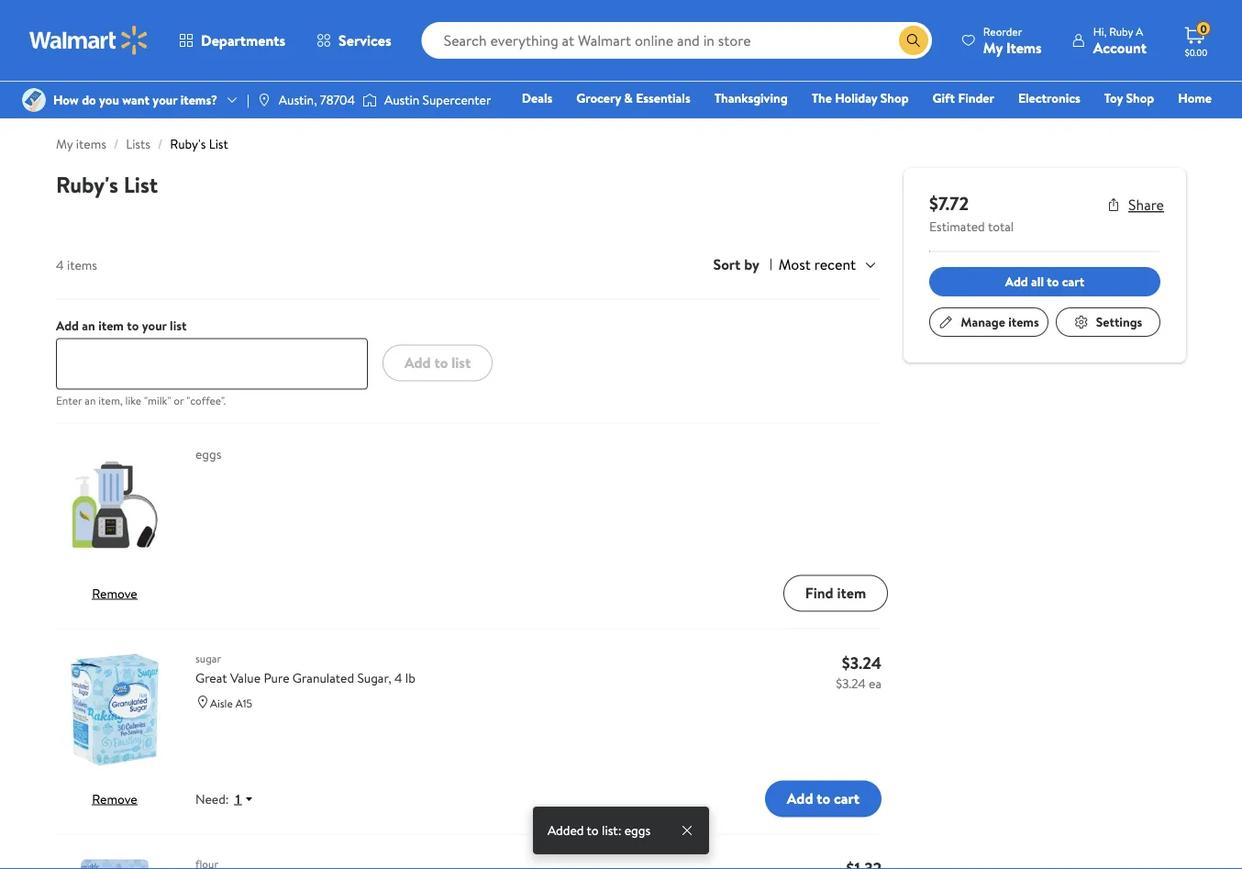 Task type: locate. For each thing, give the bounding box(es) containing it.
item right the find
[[838, 583, 867, 603]]

4 up add an item to your list in the top left of the page
[[56, 256, 64, 273]]

sort by
[[714, 254, 760, 275]]

0 horizontal spatial my
[[56, 135, 73, 153]]

items
[[1007, 37, 1042, 57]]

how do you want your items?
[[53, 91, 218, 109]]

$7.72
[[930, 190, 969, 216]]

$3.24 down find item dropdown button in the bottom of the page
[[842, 651, 882, 674]]

ruby's down my items link
[[56, 169, 118, 200]]

items right manage
[[1009, 313, 1040, 331]]

to inside button
[[435, 353, 448, 373]]

list down my items / lists / ruby's list
[[124, 169, 158, 200]]

estimated
[[930, 218, 986, 235]]

find item
[[806, 583, 867, 603]]

0 horizontal spatial eggs
[[196, 445, 222, 463]]

 image
[[22, 88, 46, 112]]

shop right the toy
[[1127, 89, 1155, 107]]

hi,
[[1094, 23, 1107, 39]]

do
[[82, 91, 96, 109]]

add for add to list
[[405, 353, 431, 373]]

to for added to list: eggs
[[587, 822, 599, 839]]

settings button
[[1057, 308, 1161, 337]]

1 vertical spatial my
[[56, 135, 73, 153]]

you
[[99, 91, 119, 109]]

2 shop from the left
[[1127, 89, 1155, 107]]

1 shop from the left
[[881, 89, 909, 107]]

item inside dropdown button
[[838, 583, 867, 603]]

2 remove from the top
[[92, 790, 137, 808]]

2 remove button from the top
[[92, 790, 137, 808]]

your up add an item to your list text box
[[142, 316, 167, 334]]

$3.24
[[842, 651, 882, 674], [836, 674, 866, 692]]

items inside button
[[1009, 313, 1040, 331]]

ruby's down items?
[[170, 135, 206, 153]]

one
[[1072, 115, 1099, 133]]

your for items?
[[153, 91, 177, 109]]

1 vertical spatial list
[[452, 353, 471, 373]]

toy
[[1105, 89, 1124, 107]]

manage
[[961, 313, 1006, 331]]

like
[[125, 393, 141, 408]]

1 horizontal spatial list
[[452, 353, 471, 373]]

home fashion
[[935, 89, 1213, 133]]

aisle
[[210, 695, 233, 711]]

0 horizontal spatial /
[[114, 135, 119, 153]]

0 horizontal spatial 4
[[56, 256, 64, 273]]

1 vertical spatial remove button
[[92, 790, 137, 808]]

shop
[[881, 89, 909, 107], [1127, 89, 1155, 107]]

0 vertical spatial remove
[[92, 584, 137, 602]]

/ right lists at the top left of the page
[[158, 135, 163, 153]]

1 horizontal spatial cart
[[1063, 273, 1085, 290]]

1 horizontal spatial my
[[984, 37, 1003, 57]]

cart
[[1063, 273, 1085, 290], [834, 789, 860, 809]]

home link
[[1171, 88, 1221, 108]]

 image for austin supercenter
[[363, 91, 377, 109]]

add
[[1006, 273, 1029, 290], [56, 316, 79, 334], [405, 353, 431, 373], [787, 789, 814, 809]]

/ left lists link
[[114, 135, 119, 153]]

1 vertical spatial items
[[67, 256, 97, 273]]

my inside reorder my items
[[984, 37, 1003, 57]]

0 horizontal spatial shop
[[881, 89, 909, 107]]

fashion link
[[926, 114, 986, 134]]

an left item,
[[85, 393, 96, 408]]

ruby's list
[[56, 169, 158, 200]]

 image right |
[[257, 93, 272, 107]]

item
[[98, 316, 124, 334], [838, 583, 867, 603]]

1 / from the left
[[114, 135, 119, 153]]

0 vertical spatial list
[[170, 316, 187, 334]]

0 vertical spatial ruby's
[[170, 135, 206, 153]]

ea
[[869, 674, 882, 692]]

lb
[[406, 669, 416, 687]]

 image right 78704
[[363, 91, 377, 109]]

departments button
[[163, 18, 301, 62]]

most recent button
[[772, 252, 882, 277]]

enter
[[56, 393, 82, 408]]

your right want
[[153, 91, 177, 109]]

1 vertical spatial item
[[838, 583, 867, 603]]

need:
[[196, 790, 229, 808]]

austin,
[[279, 91, 317, 109]]

0 horizontal spatial  image
[[257, 93, 272, 107]]

lists
[[126, 135, 151, 153]]

deals
[[522, 89, 553, 107]]

supercenter
[[423, 91, 491, 109]]

ruby's
[[170, 135, 206, 153], [56, 169, 118, 200]]

share button
[[1107, 195, 1165, 215]]

0 vertical spatial your
[[153, 91, 177, 109]]

1 horizontal spatial /
[[158, 135, 163, 153]]

by
[[745, 254, 760, 275]]

0 vertical spatial list
[[209, 135, 228, 153]]

pure
[[264, 669, 290, 687]]

items up ruby's list
[[76, 135, 106, 153]]

austin
[[385, 91, 420, 109]]

add for add an item to your list
[[56, 316, 79, 334]]

$3.24 left ea
[[836, 674, 866, 692]]

Search search field
[[422, 22, 932, 59]]

deals link
[[514, 88, 561, 108]]

your
[[153, 91, 177, 109], [142, 316, 167, 334]]

1 horizontal spatial list
[[209, 135, 228, 153]]

add inside button
[[405, 353, 431, 373]]

electronics link
[[1011, 88, 1089, 108]]

eggs right list:
[[625, 822, 651, 839]]

1 horizontal spatial item
[[838, 583, 867, 603]]

1 vertical spatial cart
[[834, 789, 860, 809]]

grocery & essentials
[[577, 89, 691, 107]]

list
[[170, 316, 187, 334], [452, 353, 471, 373]]

1 vertical spatial list
[[124, 169, 158, 200]]

1
[[235, 792, 242, 806]]

2 vertical spatial items
[[1009, 313, 1040, 331]]

eggs down "coffee".
[[196, 445, 222, 463]]

eggs
[[196, 445, 222, 463], [625, 822, 651, 839]]

an down 4 items
[[82, 316, 95, 334]]

1 horizontal spatial ruby's
[[170, 135, 206, 153]]

my left items on the right of the page
[[984, 37, 1003, 57]]

4 left lb
[[395, 669, 402, 687]]

0 vertical spatial an
[[82, 316, 95, 334]]

1 remove button from the top
[[92, 584, 137, 602]]

1 remove from the top
[[92, 584, 137, 602]]

1 horizontal spatial  image
[[363, 91, 377, 109]]

 image
[[363, 91, 377, 109], [257, 93, 272, 107]]

a15
[[236, 695, 253, 711]]

want
[[122, 91, 150, 109]]

ruby's list link
[[170, 135, 228, 153]]

0 vertical spatial items
[[76, 135, 106, 153]]

/
[[114, 135, 119, 153], [158, 135, 163, 153]]

aisle a15
[[210, 695, 253, 711]]

0 vertical spatial my
[[984, 37, 1003, 57]]

0 vertical spatial eggs
[[196, 445, 222, 463]]

0 horizontal spatial list
[[170, 316, 187, 334]]

4
[[56, 256, 64, 273], [395, 669, 402, 687]]

1 vertical spatial an
[[85, 393, 96, 408]]

items
[[76, 135, 106, 153], [67, 256, 97, 273], [1009, 313, 1040, 331]]

1 vertical spatial remove
[[92, 790, 137, 808]]

find
[[806, 583, 834, 603]]

1 horizontal spatial shop
[[1127, 89, 1155, 107]]

1 vertical spatial your
[[142, 316, 167, 334]]

an for add
[[82, 316, 95, 334]]

shop inside toy shop link
[[1127, 89, 1155, 107]]

shop right holiday
[[881, 89, 909, 107]]

sugar,
[[358, 669, 392, 687]]

0 vertical spatial remove button
[[92, 584, 137, 602]]

list down items?
[[209, 135, 228, 153]]

all
[[1032, 273, 1045, 290]]

share
[[1129, 195, 1165, 215]]

0 horizontal spatial item
[[98, 316, 124, 334]]

my down how
[[56, 135, 73, 153]]

1 horizontal spatial eggs
[[625, 822, 651, 839]]

to
[[1048, 273, 1060, 290], [127, 316, 139, 334], [435, 353, 448, 373], [817, 789, 831, 809], [587, 822, 599, 839]]

$3.24 $3.24 ea
[[836, 651, 882, 692]]

items up add an item to your list in the top left of the page
[[67, 256, 97, 273]]

to for add to list
[[435, 353, 448, 373]]

find item button
[[784, 575, 889, 612]]

item up item,
[[98, 316, 124, 334]]

sugar
[[196, 650, 221, 666]]

walmart image
[[29, 26, 149, 55]]

1 vertical spatial ruby's
[[56, 169, 118, 200]]

78704
[[320, 91, 355, 109]]

1 horizontal spatial 4
[[395, 669, 402, 687]]

1 vertical spatial 4
[[395, 669, 402, 687]]



Task type: describe. For each thing, give the bounding box(es) containing it.
add for add all to cart
[[1006, 273, 1029, 290]]

sugar great value pure granulated sugar, 4 lb
[[196, 650, 416, 687]]

the
[[812, 89, 832, 107]]

items for 4
[[67, 256, 97, 273]]

reorder my items
[[984, 23, 1042, 57]]

add for add to cart
[[787, 789, 814, 809]]

&
[[625, 89, 633, 107]]

toy shop
[[1105, 89, 1155, 107]]

add to list
[[405, 353, 471, 373]]

great value pure granulated sugar, 4 lb link
[[196, 669, 813, 688]]

settings
[[1097, 313, 1143, 331]]

2 / from the left
[[158, 135, 163, 153]]

enter an item, like "milk" or "coffee".
[[56, 393, 226, 408]]

your for list
[[142, 316, 167, 334]]

0 horizontal spatial cart
[[834, 789, 860, 809]]

recent
[[815, 254, 856, 274]]

list inside add to list button
[[452, 353, 471, 373]]

add an item to your list
[[56, 316, 187, 334]]

0 vertical spatial 4
[[56, 256, 64, 273]]

how
[[53, 91, 79, 109]]

a
[[1137, 23, 1144, 39]]

to for add to cart
[[817, 789, 831, 809]]

1 vertical spatial eggs
[[625, 822, 651, 839]]

item,
[[98, 393, 123, 408]]

thanksgiving
[[715, 89, 788, 107]]

registry
[[1001, 115, 1048, 133]]

an for enter
[[85, 393, 96, 408]]

add to cart
[[787, 789, 860, 809]]

 image for austin, 78704
[[257, 93, 272, 107]]

toy shop link
[[1097, 88, 1163, 108]]

finder
[[959, 89, 995, 107]]

departments
[[201, 30, 286, 50]]

grocery
[[577, 89, 621, 107]]

gift finder
[[933, 89, 995, 107]]

0 horizontal spatial list
[[124, 169, 158, 200]]

Add an item to your list text field
[[56, 338, 368, 390]]

services button
[[301, 18, 407, 62]]

the holiday shop link
[[804, 88, 918, 108]]

add all to cart button
[[930, 267, 1161, 296]]

$7.72 estimated total
[[930, 190, 1014, 235]]

my items link
[[56, 135, 106, 153]]

gift
[[933, 89, 956, 107]]

Walmart Site-Wide search field
[[422, 22, 932, 59]]

added to list: eggs
[[548, 822, 651, 839]]

most
[[779, 254, 811, 274]]

add to cart button
[[765, 781, 882, 817]]

walmart+ link
[[1150, 114, 1221, 134]]

1 button
[[229, 791, 262, 807]]

registry link
[[993, 114, 1056, 134]]

close image
[[680, 823, 695, 838]]

value
[[230, 669, 261, 687]]

added
[[548, 822, 584, 839]]

search icon image
[[907, 33, 921, 48]]

essentials
[[636, 89, 691, 107]]

one debit link
[[1064, 114, 1142, 134]]

shop inside the holiday shop link
[[881, 89, 909, 107]]

debit
[[1103, 115, 1134, 133]]

holiday
[[836, 89, 878, 107]]

items for manage
[[1009, 313, 1040, 331]]

remove for 2nd remove button from the top of the page
[[92, 790, 137, 808]]

one debit
[[1072, 115, 1134, 133]]

$0.00
[[1186, 46, 1208, 58]]

most recent
[[779, 254, 856, 274]]

reorder
[[984, 23, 1023, 39]]

"coffee".
[[187, 393, 226, 408]]

4 inside sugar great value pure granulated sugar, 4 lb
[[395, 669, 402, 687]]

electronics
[[1019, 89, 1081, 107]]

grocery & essentials link
[[568, 88, 699, 108]]

great
[[196, 669, 227, 687]]

or
[[174, 393, 184, 408]]

my items / lists / ruby's list
[[56, 135, 228, 153]]

austin, 78704
[[279, 91, 355, 109]]

hi, ruby a account
[[1094, 23, 1147, 57]]

items for my
[[76, 135, 106, 153]]

add to list button
[[383, 345, 493, 381]]

0 vertical spatial item
[[98, 316, 124, 334]]

"milk"
[[144, 393, 171, 408]]

account
[[1094, 37, 1147, 57]]

ruby
[[1110, 23, 1134, 39]]

|
[[247, 91, 250, 109]]

remove for second remove button from the bottom
[[92, 584, 137, 602]]

the holiday shop
[[812, 89, 909, 107]]

0 vertical spatial cart
[[1063, 273, 1085, 290]]

austin supercenter
[[385, 91, 491, 109]]

gift finder link
[[925, 88, 1003, 108]]

0 horizontal spatial ruby's
[[56, 169, 118, 200]]

items?
[[181, 91, 218, 109]]

lists link
[[126, 135, 151, 153]]

list:
[[602, 822, 622, 839]]

manage items button
[[930, 308, 1049, 337]]

4 items
[[56, 256, 97, 273]]

walmart+
[[1158, 115, 1213, 133]]



Task type: vqa. For each thing, say whether or not it's contained in the screenshot.
the top 6
no



